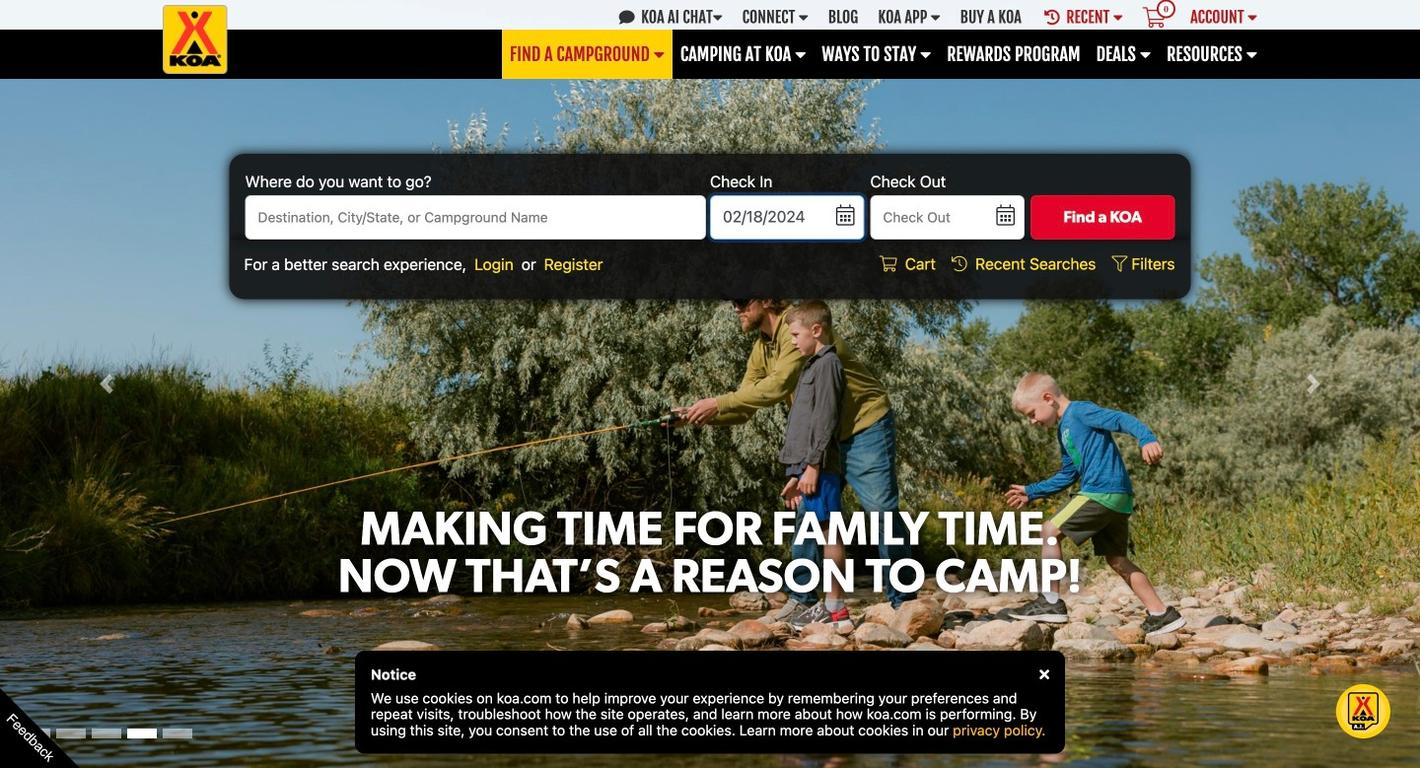 Task type: locate. For each thing, give the bounding box(es) containing it.
caret down image
[[713, 9, 723, 25], [799, 9, 809, 25], [931, 9, 941, 25], [921, 46, 932, 64]]

history image
[[1045, 9, 1063, 25], [952, 256, 972, 272]]

koa ai chat image
[[1348, 692, 1380, 731]]

1 vertical spatial history image
[[952, 256, 972, 272]]

0 horizontal spatial shopping cart image
[[880, 256, 901, 272]]

shopping cart image
[[1143, 8, 1166, 28], [880, 256, 901, 272]]

filter image
[[1112, 256, 1132, 272]]

caret down image inside the primary navigation
[[921, 46, 932, 64]]

caret down image
[[1114, 9, 1124, 25], [1248, 9, 1258, 25], [654, 46, 665, 64], [795, 46, 806, 64], [1140, 46, 1151, 64], [1247, 46, 1258, 64]]

Destination, City/State, or Campground Name text field
[[245, 195, 706, 240]]

1 horizontal spatial shopping cart image
[[1143, 8, 1166, 28]]

Check Out text field
[[871, 195, 1025, 240]]

calendar alt image
[[997, 207, 1015, 223]]

0 vertical spatial history image
[[1045, 9, 1063, 25]]

0 vertical spatial shopping cart image
[[1143, 8, 1166, 28]]

0 horizontal spatial history image
[[952, 256, 972, 272]]



Task type: describe. For each thing, give the bounding box(es) containing it.
comment image
[[619, 9, 638, 25]]

1 vertical spatial shopping cart image
[[880, 256, 901, 272]]

Check In text field
[[710, 195, 865, 240]]

secondary navigation
[[0, 0, 1421, 74]]

times image
[[1040, 668, 1050, 682]]

koa campgrounds image
[[163, 5, 227, 74]]

primary navigation
[[0, 30, 1421, 79]]

calendar alt image
[[837, 207, 855, 223]]

1 horizontal spatial history image
[[1045, 9, 1063, 25]]



Task type: vqa. For each thing, say whether or not it's contained in the screenshot.
Jackson KOA Journey image
no



